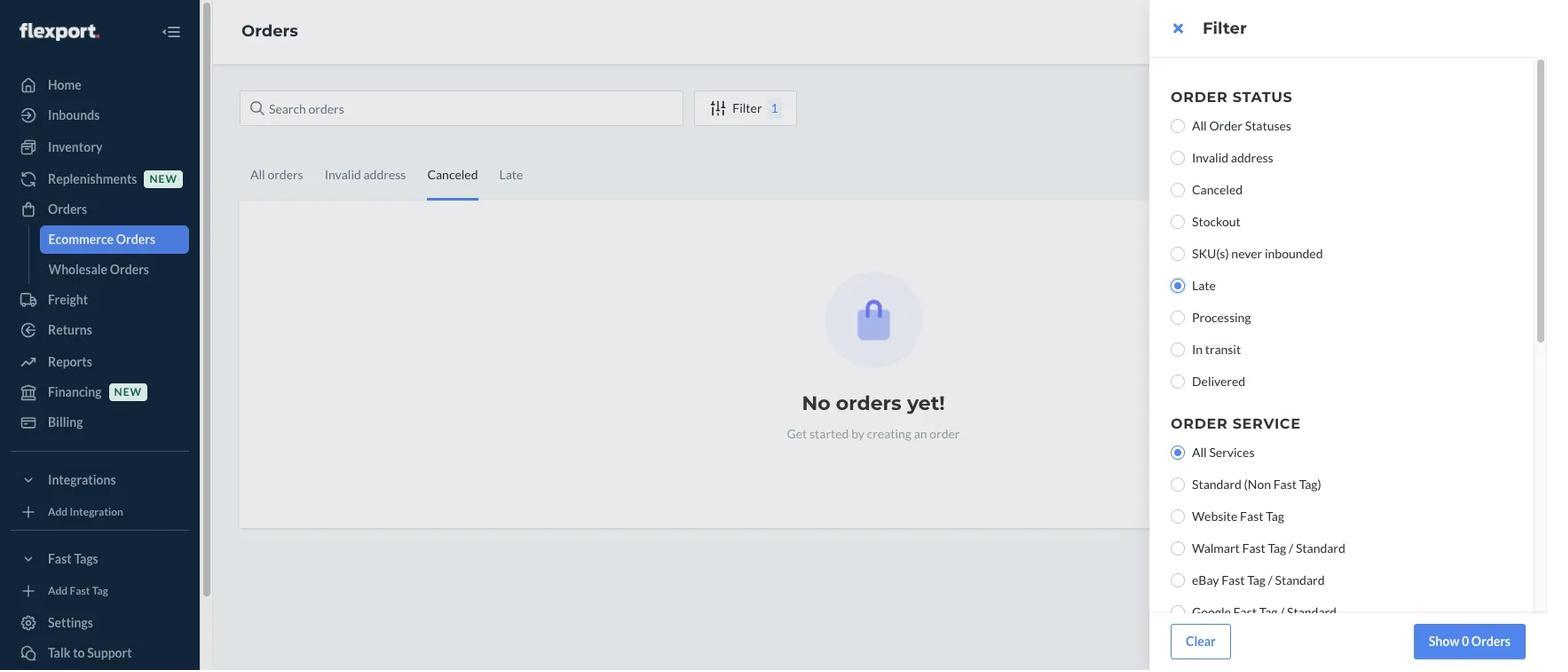 Task type: locate. For each thing, give the bounding box(es) containing it.
order down order status
[[1210, 118, 1243, 133]]

all
[[1192, 118, 1207, 133], [1192, 445, 1207, 460]]

address
[[1231, 150, 1274, 165]]

tag up ebay fast tag / standard
[[1268, 541, 1287, 556]]

2 all from the top
[[1192, 445, 1207, 460]]

standard for ebay fast tag / standard
[[1275, 573, 1325, 588]]

/ down ebay fast tag / standard
[[1280, 605, 1285, 620]]

website fast tag
[[1192, 509, 1285, 524]]

processing
[[1192, 310, 1251, 325]]

0 horizontal spatial /
[[1268, 573, 1273, 588]]

tag up walmart fast tag / standard on the right bottom
[[1266, 509, 1285, 524]]

tag up google fast tag / standard
[[1248, 573, 1266, 588]]

0 vertical spatial order
[[1171, 89, 1228, 106]]

2 vertical spatial order
[[1171, 416, 1228, 432]]

all up 'invalid'
[[1192, 118, 1207, 133]]

order
[[1171, 89, 1228, 106], [1210, 118, 1243, 133], [1171, 416, 1228, 432]]

stockout
[[1192, 214, 1241, 229]]

fast left tag)
[[1274, 477, 1297, 492]]

tag)
[[1300, 477, 1322, 492]]

fast down the standard (non fast tag)
[[1240, 509, 1264, 524]]

order up all order statuses
[[1171, 89, 1228, 106]]

2 horizontal spatial /
[[1289, 541, 1294, 556]]

1 all from the top
[[1192, 118, 1207, 133]]

tag for walmart
[[1268, 541, 1287, 556]]

ebay
[[1192, 573, 1219, 588]]

website
[[1192, 509, 1238, 524]]

tag
[[1266, 509, 1285, 524], [1268, 541, 1287, 556], [1248, 573, 1266, 588], [1260, 605, 1278, 620]]

2 vertical spatial /
[[1280, 605, 1285, 620]]

google fast tag / standard
[[1192, 605, 1337, 620]]

order up "all services"
[[1171, 416, 1228, 432]]

1 horizontal spatial /
[[1280, 605, 1285, 620]]

canceled
[[1192, 182, 1243, 197]]

never
[[1232, 246, 1263, 261]]

sku(s) never inbounded
[[1192, 246, 1323, 261]]

0 vertical spatial /
[[1289, 541, 1294, 556]]

standard
[[1192, 477, 1242, 492], [1296, 541, 1346, 556], [1275, 573, 1325, 588], [1287, 605, 1337, 620]]

fast right ebay
[[1222, 573, 1245, 588]]

fast for google
[[1234, 605, 1257, 620]]

invalid
[[1192, 150, 1229, 165]]

/ for google
[[1280, 605, 1285, 620]]

fast for ebay
[[1222, 573, 1245, 588]]

order for status
[[1171, 89, 1228, 106]]

clear
[[1186, 634, 1216, 649]]

order service
[[1171, 416, 1301, 432]]

standard down walmart fast tag / standard on the right bottom
[[1275, 573, 1325, 588]]

invalid address
[[1192, 150, 1274, 165]]

/
[[1289, 541, 1294, 556], [1268, 573, 1273, 588], [1280, 605, 1285, 620]]

show
[[1429, 634, 1460, 649]]

/ down walmart fast tag / standard on the right bottom
[[1268, 573, 1273, 588]]

fast up ebay fast tag / standard
[[1243, 541, 1266, 556]]

tag down ebay fast tag / standard
[[1260, 605, 1278, 620]]

None radio
[[1171, 279, 1185, 293], [1171, 375, 1185, 389], [1171, 510, 1185, 524], [1171, 542, 1185, 556], [1171, 606, 1185, 620], [1171, 279, 1185, 293], [1171, 375, 1185, 389], [1171, 510, 1185, 524], [1171, 542, 1185, 556], [1171, 606, 1185, 620]]

walmart fast tag / standard
[[1192, 541, 1346, 556]]

fast right "google"
[[1234, 605, 1257, 620]]

google
[[1192, 605, 1231, 620]]

fast
[[1274, 477, 1297, 492], [1240, 509, 1264, 524], [1243, 541, 1266, 556], [1222, 573, 1245, 588], [1234, 605, 1257, 620]]

1 vertical spatial all
[[1192, 445, 1207, 460]]

standard down tag)
[[1296, 541, 1346, 556]]

inbounded
[[1265, 246, 1323, 261]]

all left services
[[1192, 445, 1207, 460]]

/ up ebay fast tag / standard
[[1289, 541, 1294, 556]]

1 vertical spatial /
[[1268, 573, 1273, 588]]

None radio
[[1171, 119, 1185, 133], [1171, 151, 1185, 165], [1171, 183, 1185, 197], [1171, 215, 1185, 229], [1171, 247, 1185, 261], [1171, 311, 1185, 325], [1171, 343, 1185, 357], [1171, 446, 1185, 460], [1171, 478, 1185, 492], [1171, 574, 1185, 588], [1171, 119, 1185, 133], [1171, 151, 1185, 165], [1171, 183, 1185, 197], [1171, 215, 1185, 229], [1171, 247, 1185, 261], [1171, 311, 1185, 325], [1171, 343, 1185, 357], [1171, 446, 1185, 460], [1171, 478, 1185, 492], [1171, 574, 1185, 588]]

fast for website
[[1240, 509, 1264, 524]]

standard down ebay fast tag / standard
[[1287, 605, 1337, 620]]

service
[[1233, 416, 1301, 432]]

order status
[[1171, 89, 1293, 106]]

0 vertical spatial all
[[1192, 118, 1207, 133]]

tag for google
[[1260, 605, 1278, 620]]

close image
[[1173, 21, 1183, 36]]

1 vertical spatial order
[[1210, 118, 1243, 133]]

/ for walmart
[[1289, 541, 1294, 556]]



Task type: describe. For each thing, give the bounding box(es) containing it.
standard for google fast tag / standard
[[1287, 605, 1337, 620]]

orders
[[1472, 634, 1511, 649]]

show 0 orders
[[1429, 634, 1511, 649]]

in
[[1192, 342, 1203, 357]]

all order statuses
[[1192, 118, 1292, 133]]

transit
[[1205, 342, 1241, 357]]

all for order status
[[1192, 118, 1207, 133]]

tag for ebay
[[1248, 573, 1266, 588]]

ebay fast tag / standard
[[1192, 573, 1325, 588]]

delivered
[[1192, 374, 1246, 389]]

sku(s)
[[1192, 246, 1229, 261]]

services
[[1210, 445, 1255, 460]]

order for service
[[1171, 416, 1228, 432]]

show 0 orders button
[[1414, 624, 1526, 660]]

fast for walmart
[[1243, 541, 1266, 556]]

status
[[1233, 89, 1293, 106]]

in transit
[[1192, 342, 1241, 357]]

0
[[1462, 634, 1469, 649]]

walmart
[[1192, 541, 1240, 556]]

clear button
[[1171, 624, 1231, 660]]

standard (non fast tag)
[[1192, 477, 1322, 492]]

/ for ebay
[[1268, 573, 1273, 588]]

all services
[[1192, 445, 1255, 460]]

late
[[1192, 278, 1216, 293]]

statuses
[[1245, 118, 1292, 133]]

all for order service
[[1192, 445, 1207, 460]]

tag for website
[[1266, 509, 1285, 524]]

standard up the website
[[1192, 477, 1242, 492]]

(non
[[1244, 477, 1271, 492]]

filter
[[1203, 19, 1247, 38]]

standard for walmart fast tag / standard
[[1296, 541, 1346, 556]]



Task type: vqa. For each thing, say whether or not it's contained in the screenshot.
Processing at the top right of the page
yes



